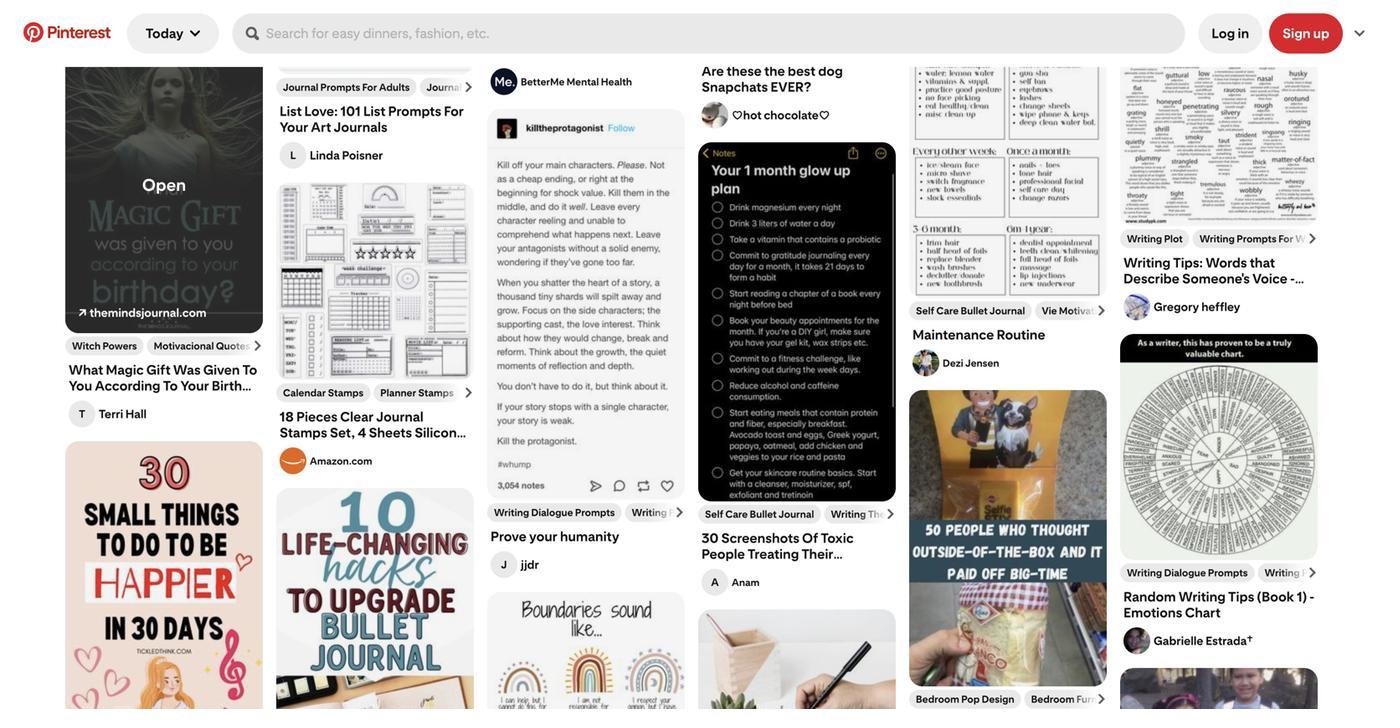 Task type: locate. For each thing, give the bounding box(es) containing it.
journal lists
[[427, 73, 485, 85]]

was
[[173, 354, 201, 370]]

scroll image for prove your humanity
[[675, 499, 685, 509]]

given
[[203, 354, 240, 370]]

dog
[[818, 55, 843, 71]]

bedroom for bedroom furniture design
[[1031, 685, 1075, 697]]

1 horizontal spatial your
[[280, 111, 308, 127]]

boundaries sound like... boho rainbow classroom/office poster - etsy boho rainbow classroom, self care activities, care about you, coping skills, self help, digital prints, boho rainbow decor, cute office decor, work office decor image
[[487, 584, 685, 709]]

gregory
[[1154, 291, 1199, 306]]

1 horizontal spatial -
[[1310, 581, 1314, 597]]

2 design from the left
[[1121, 685, 1154, 697]]

prompts up 'that'
[[1237, 224, 1277, 237]]

prompts up 101
[[320, 73, 360, 85]]

themindsjournal.com
[[90, 297, 206, 311]]

describe
[[1124, 262, 1180, 278]]

stamps right calendar
[[328, 378, 364, 391]]

1 vertical spatial therapy
[[868, 500, 906, 512]]

terri
[[99, 399, 123, 413]]

writing left tips
[[1179, 581, 1226, 597]]

writing dialogue prompts up chart
[[1127, 558, 1248, 571]]

dialogue for your
[[531, 498, 573, 510]]

heffley
[[1201, 291, 1240, 306]]

0 horizontal spatial writing dialogue prompts
[[494, 498, 615, 510]]

writing dialogue prompts for writing
[[1127, 558, 1248, 571]]

1 horizontal spatial writing dialogue prompts
[[1127, 558, 1248, 571]]

0 vertical spatial self care bullet journal link
[[916, 296, 1025, 309]]

daily health tips, health articles, personal improvement, self improvement tips, vie positive, health wellness fitness, happiness challenge, personal growth motivation, healthy routine image
[[65, 433, 263, 709]]

gabrielle estrada†
[[1154, 625, 1253, 640]]

not every solution has to be a clever life hack. sometimes, going the extra mile to innovate and design something new is the best way to solve something. that's how we got to where we are now, no? where do you think calculators, indoor plumbing, electricity, transportation, and all of that came from? bedroom pop design, bedroom furniture design, interior design bedroom, strong quotes, true quotes, bedroom planner, funky short hair, food artists, haircuts for long hair image
[[909, 382, 1107, 678]]

writing promps link up 30 in the right bottom of the page
[[632, 498, 705, 510]]

writing promps up "1)" at the right of page
[[1265, 558, 1338, 571]]

writing dialogue prompts link
[[494, 498, 615, 510], [1127, 558, 1248, 571]]

prompts up tips
[[1208, 558, 1248, 571]]

1 horizontal spatial to
[[242, 354, 257, 370]]

- right "1)" at the right of page
[[1310, 581, 1314, 597]]

self care bullet journal up betterme
[[494, 13, 603, 26]]

self care bullet journal up screenshots
[[705, 500, 814, 512]]

2 bedroom from the left
[[1031, 685, 1075, 697]]

your up terri hall 'link'
[[180, 370, 209, 386]]

lpoisner image
[[280, 134, 306, 160]]

0 vertical spatial bullet
[[539, 13, 566, 26]]

0 vertical spatial writing therapy
[[620, 13, 695, 26]]

1 horizontal spatial care
[[725, 500, 748, 512]]

1 horizontal spatial for
[[444, 95, 464, 111]]

1 vertical spatial writing promps link
[[1265, 558, 1338, 571]]

1 horizontal spatial bedroom
[[1031, 685, 1075, 697]]

2 horizontal spatial for
[[1279, 224, 1293, 237]]

amazon.com
[[310, 446, 372, 459]]

tlee19612002 image
[[69, 392, 95, 419]]

1 vertical spatial bullet
[[961, 296, 988, 309]]

your left art
[[280, 111, 308, 127]]

witch powers
[[72, 332, 137, 344]]

0 horizontal spatial writing therapy
[[620, 13, 695, 26]]

1 horizontal spatial design
[[1121, 685, 1154, 697]]

2 horizontal spatial self care bullet journal
[[916, 296, 1025, 309]]

1)
[[1297, 581, 1307, 597]]

scroll image for writing tips: words that describe someone's voice - studypk
[[1308, 225, 1318, 235]]

0 vertical spatial writing promps
[[632, 498, 705, 510]]

of
[[802, 522, 818, 538]]

writing
[[620, 13, 655, 26], [1127, 224, 1162, 237], [1199, 224, 1235, 237], [1124, 247, 1171, 262], [494, 498, 529, 510], [632, 498, 667, 510], [831, 500, 866, 512], [1127, 558, 1162, 571], [1265, 558, 1300, 571], [1179, 581, 1226, 597]]

0 vertical spatial promps
[[669, 498, 705, 510]]

journal up of
[[779, 500, 814, 512]]

1 horizontal spatial bullet
[[750, 500, 777, 512]]

your inside the what magic gift was given to you according to your birth date?
[[180, 370, 209, 386]]

0 vertical spatial scroll image
[[886, 501, 896, 511]]

0 vertical spatial writing promps link
[[632, 498, 705, 510]]

0 horizontal spatial design
[[982, 685, 1014, 697]]

0 horizontal spatial self care bullet journal link
[[705, 500, 814, 512]]

powers
[[103, 332, 137, 344]]

a parent is a child's first teacher. that is why we teach our children not only the basics of life but also the fundamentals of kindness. we constantly give them lessons about the difference between right and wrong. what they should and should not do strong quotes, true quotes, cheer up quotes, notes to parents, hoco proposals ideas, food artists, kids behavior, perfection quotes, bus driver image
[[1120, 660, 1318, 709]]

1 vertical spatial scroll image
[[1097, 686, 1107, 696]]

prompts up humanity
[[575, 498, 615, 510]]

1 horizontal spatial promps
[[1302, 558, 1338, 571]]

scroll image for list love: 101 list prompts for your art journals
[[464, 74, 474, 84]]

writing plot link
[[1127, 224, 1183, 237]]

pinterest button
[[13, 22, 120, 45]]

1 horizontal spatial list
[[363, 95, 385, 111]]

bedroom pop design
[[916, 685, 1014, 697]]

linda poisner
[[310, 140, 383, 154]]

0 vertical spatial self care bullet journal
[[494, 13, 603, 26]]

bedroom
[[916, 685, 959, 697], [1031, 685, 1075, 697]]

0 horizontal spatial writing promps link
[[632, 498, 705, 510]]

furniture
[[1077, 685, 1119, 697]]

self care bullet journal, writing therapy, get my life together, healthy lifestyle inspiration, positive self affirmations, self care activities, fitness activities, mental and emotional health, new energy image
[[698, 134, 896, 493]]

0 vertical spatial self
[[494, 13, 512, 26]]

2 stamps from the left
[[418, 378, 454, 391]]

1 vertical spatial self care bullet journal link
[[705, 500, 814, 512]]

-
[[1290, 262, 1295, 278], [1310, 581, 1314, 597]]

writing promps link
[[632, 498, 705, 510], [1265, 558, 1338, 571]]

self care bullet journal for maintenance routine
[[916, 296, 1025, 309]]

up
[[1313, 26, 1329, 41]]

1 vertical spatial your
[[180, 370, 209, 386]]

writing plot
[[1127, 224, 1183, 237]]

scroll image for maintenance routine
[[1097, 297, 1107, 307]]

dialogue up random
[[1164, 558, 1206, 571]]

lists
[[464, 73, 485, 85]]

gregory heffley
[[1154, 291, 1240, 306]]

their
[[802, 538, 833, 554]]

1 vertical spatial -
[[1310, 581, 1314, 597]]

2 vertical spatial self
[[705, 500, 723, 512]]

to
[[242, 354, 257, 370], [163, 370, 178, 386]]

dezi jensen
[[943, 348, 999, 361]]

maintenance
[[913, 319, 994, 334]]

writing dialogue prompts up the "prove your humanity"
[[494, 498, 615, 510]]

care up maintenance
[[936, 296, 959, 309]]

writing promps link for random writing tips (book 1) - emotions chart
[[1265, 558, 1338, 571]]

design for bedroom pop design
[[982, 685, 1014, 697]]

2 horizontal spatial bullet
[[961, 296, 988, 309]]

0 vertical spatial writing dialogue prompts link
[[494, 498, 615, 510]]

1 horizontal spatial self
[[705, 500, 723, 512]]

bullet up screenshots
[[750, 500, 777, 512]]

0 horizontal spatial promps
[[669, 498, 705, 510]]

1 vertical spatial writing dialogue prompts link
[[1127, 558, 1248, 571]]

writing therapy up health
[[620, 13, 695, 26]]

2 horizontal spatial care
[[936, 296, 959, 309]]

self for maintenance routine
[[916, 296, 934, 309]]

stamps for calendar stamps
[[328, 378, 364, 391]]

0 horizontal spatial bedroom
[[916, 685, 959, 697]]

routine
[[997, 319, 1045, 334]]

design right pop
[[982, 685, 1014, 697]]

1 vertical spatial promps
[[1302, 558, 1338, 571]]

1 vertical spatial self care bullet journal
[[916, 296, 1025, 309]]

1 vertical spatial writing dialogue prompts
[[1127, 558, 1248, 571]]

1 horizontal spatial writing promps
[[1265, 558, 1338, 571]]

self up betterme mental health icon
[[494, 13, 512, 26]]

promps for prove your humanity
[[669, 498, 705, 510]]

writing promps link up "1)" at the right of page
[[1265, 558, 1338, 571]]

writing down the writing plot at the right of the page
[[1124, 247, 1171, 262]]

to up terri hall 'link'
[[163, 370, 178, 386]]

1 horizontal spatial writing promps link
[[1265, 558, 1338, 571]]

list left love:
[[280, 95, 302, 111]]

prompts down adults
[[388, 95, 441, 111]]

1 horizontal spatial self care bullet journal
[[705, 500, 814, 512]]

self care bullet journal link up the maintenance routine
[[916, 296, 1025, 309]]

poisner
[[342, 140, 383, 154]]

care
[[514, 13, 537, 26], [936, 296, 959, 309], [725, 500, 748, 512]]

writing up the words
[[1199, 224, 1235, 237]]

0 horizontal spatial your
[[180, 370, 209, 386]]

self care bullet journal up the maintenance routine
[[916, 296, 1025, 309]]

0 horizontal spatial for
[[362, 73, 377, 85]]

0 vertical spatial -
[[1290, 262, 1295, 278]]

(book
[[1257, 581, 1294, 597]]

0 horizontal spatial list
[[280, 95, 302, 111]]

writing promps up 30 in the right bottom of the page
[[632, 498, 705, 510]]

bullet up betterme
[[539, 13, 566, 26]]

design for bedroom furniture design
[[1121, 685, 1154, 697]]

0 horizontal spatial writing dialogue prompts link
[[494, 498, 615, 510]]

1 bedroom from the left
[[916, 685, 959, 697]]

vie motivation link
[[1042, 296, 1109, 309]]

care for 30 screenshots of toxic people treating their significant others like trash
[[725, 500, 748, 512]]

bullet
[[539, 13, 566, 26], [961, 296, 988, 309], [750, 500, 777, 512]]

journal up mental on the left of the page
[[568, 13, 603, 26]]

these bullet journal ideas are the best! i'm so happy i found these great bullet journal tips! now i have some great bullet journal hacks that i can use! #bulletjournal #bulletjournalideas #bulletjournaltips #bulletjournalhacks #organization #organization bullet journal ideas for writers, bullet journal daily, bullet journal for beginners, bullet journal banner, bullet journal tracker, bullet journal how to start a, bullet journal hacks, bullet journal printables, bullet journal notebook image
[[276, 480, 474, 709]]

dialogue for writing
[[1164, 558, 1206, 571]]

self care bullet journal link for screenshots
[[705, 500, 814, 512]]

design
[[982, 685, 1014, 697], [1121, 685, 1154, 697]]

1 horizontal spatial writing dialogue prompts link
[[1127, 558, 1248, 571]]

writing dialogue prompts link for your
[[494, 498, 615, 510]]

self care bullet journal link up screenshots
[[705, 500, 814, 512]]

2 vertical spatial for
[[1279, 224, 1293, 237]]

prove
[[491, 520, 527, 536]]

1 vertical spatial dialogue
[[1164, 558, 1206, 571]]

- inside writing tips: words that describe someone's voice - studypk
[[1290, 262, 1295, 278]]

promps up "1)" at the right of page
[[1302, 558, 1338, 571]]

1 vertical spatial for
[[444, 95, 464, 111]]

adults
[[379, 73, 410, 85]]

linda poisner link
[[310, 140, 471, 154]]

for
[[362, 73, 377, 85], [444, 95, 464, 111], [1279, 224, 1293, 237]]

0 horizontal spatial -
[[1290, 262, 1295, 278]]

today button
[[127, 13, 219, 54]]

art
[[311, 111, 331, 127]]

writing therapy
[[620, 13, 695, 26], [831, 500, 906, 512]]

self up 30 in the right bottom of the page
[[705, 500, 723, 512]]

for left adults
[[362, 73, 377, 85]]

2 vertical spatial self care bullet journal
[[705, 500, 814, 512]]

promps up 30 in the right bottom of the page
[[669, 498, 705, 510]]

what magic gift was given to you according to your birth date? button
[[69, 354, 260, 401]]

2 vertical spatial care
[[725, 500, 748, 512]]

like
[[817, 554, 843, 570]]

care up betterme
[[514, 13, 537, 26]]

0 horizontal spatial dialogue
[[531, 498, 573, 510]]

quotes
[[216, 332, 250, 344]]

0 vertical spatial dialogue
[[531, 498, 573, 510]]

♡hot chocolate♡
[[732, 100, 830, 114]]

bedroom left "furniture"
[[1031, 685, 1075, 697]]

amazon.com image
[[280, 439, 306, 466]]

0 vertical spatial for
[[362, 73, 377, 85]]

terri hall
[[99, 399, 147, 413]]

writing dialogue prompts
[[494, 498, 615, 510], [1127, 558, 1248, 571]]

list
[[280, 95, 302, 111], [363, 95, 385, 111]]

for down journal lists at left
[[444, 95, 464, 111]]

1 vertical spatial self
[[916, 296, 934, 309]]

- right "voice"
[[1290, 262, 1295, 278]]

writing prompts for writers link
[[1199, 224, 1330, 237]]

jjdr link
[[521, 549, 681, 563]]

self up maintenance
[[916, 296, 934, 309]]

bullet up the maintenance routine
[[961, 296, 988, 309]]

random writing tips (book 1) - emotions chart button
[[1124, 581, 1314, 612]]

open
[[142, 167, 186, 187]]

self
[[494, 13, 512, 26], [916, 296, 934, 309], [705, 500, 723, 512]]

writing tips: words that describe someone's voice - studypk
[[1124, 247, 1295, 294]]

0 horizontal spatial scroll image
[[886, 501, 896, 511]]

self care bullet journal for 30 screenshots of toxic people treating their significant others like trash
[[705, 500, 814, 512]]

2 vertical spatial bullet
[[750, 500, 777, 512]]

1 vertical spatial writing therapy
[[831, 500, 906, 512]]

0 horizontal spatial writing promps
[[632, 498, 705, 510]]

promps for random writing tips (book 1) - emotions chart
[[1302, 558, 1338, 571]]

1 horizontal spatial dialogue
[[1164, 558, 1206, 571]]

date?
[[69, 386, 105, 401]]

scroll image for what magic gift was given to you according to your birth date?
[[253, 332, 263, 342]]

list right 101
[[363, 95, 385, 111]]

mental
[[567, 67, 599, 79]]

betterme
[[521, 67, 565, 79]]

jjbluemoon24 image
[[491, 543, 517, 570]]

0 horizontal spatial stamps
[[328, 378, 364, 391]]

1 horizontal spatial self care bullet journal link
[[916, 296, 1025, 309]]

1 horizontal spatial stamps
[[418, 378, 454, 391]]

writing therapy link
[[831, 500, 906, 512]]

0 vertical spatial writing dialogue prompts
[[494, 498, 615, 510]]

1 vertical spatial writing promps
[[1265, 558, 1338, 571]]

0 vertical spatial therapy
[[657, 13, 695, 26]]

linda
[[310, 140, 340, 154]]

scroll image
[[886, 501, 896, 511], [1097, 686, 1107, 696]]

bedroom left pop
[[916, 685, 959, 697]]

writing dialogue prompts link up the "prove your humanity"
[[494, 498, 615, 510]]

writing therapy up toxic
[[831, 500, 906, 512]]

2 horizontal spatial self
[[916, 296, 934, 309]]

Search text field
[[266, 13, 1178, 54]]

writing dialogue prompts, writing promps, writing characters, book writing tips, writing words, writing skills, writing help, writing websites, writer tips image
[[1120, 326, 1318, 552]]

1 stamps from the left
[[328, 378, 364, 391]]

1 design from the left
[[982, 685, 1014, 697]]

pinterest
[[47, 22, 110, 42]]

writing promps
[[632, 498, 705, 510], [1265, 558, 1338, 571]]

1 horizontal spatial scroll image
[[1097, 686, 1107, 696]]

journal left lists at left
[[427, 73, 462, 85]]

stamps right planner
[[418, 378, 454, 391]]

writing dialogue prompts link up chart
[[1127, 558, 1248, 571]]

design right "furniture"
[[1121, 685, 1154, 697]]

0 horizontal spatial care
[[514, 13, 537, 26]]

writing dialogue prompts link for writing
[[1127, 558, 1248, 571]]

1 vertical spatial care
[[936, 296, 959, 309]]

to right the birth
[[242, 354, 257, 370]]

tragic_beet image
[[1124, 285, 1150, 312]]

according
[[95, 370, 160, 386]]

0 vertical spatial your
[[280, 111, 308, 127]]

care up screenshots
[[725, 500, 748, 512]]

for left writers
[[1279, 224, 1293, 237]]

scroll image
[[464, 74, 474, 84], [1308, 225, 1318, 235], [1097, 297, 1107, 307], [253, 332, 263, 342], [464, 379, 474, 389], [675, 499, 685, 509], [1308, 559, 1318, 569]]

calendar stamps
[[283, 378, 364, 391]]

dialogue up the "prove your humanity"
[[531, 498, 573, 510]]



Task type: vqa. For each thing, say whether or not it's contained in the screenshot.
Address corresponding to Address Line 2
no



Task type: describe. For each thing, give the bounding box(es) containing it.
health
[[601, 67, 632, 79]]

screenshots
[[721, 522, 799, 538]]

writing promps link for prove your humanity
[[632, 498, 705, 510]]

chart
[[1185, 597, 1221, 612]]

jensen
[[965, 348, 999, 361]]

- inside random writing tips (book 1) - emotions chart
[[1310, 581, 1314, 597]]

jjdr
[[521, 549, 539, 563]]

themindsjournal.com link
[[90, 297, 206, 311]]

your
[[529, 520, 557, 536]]

journal up love:
[[283, 73, 318, 85]]

1 horizontal spatial therapy
[[868, 500, 906, 512]]

list love: 101 list prompts for your art journals
[[280, 95, 464, 127]]

maintenance routine
[[913, 319, 1045, 334]]

scroll image for furniture
[[1097, 686, 1107, 696]]

others
[[772, 554, 815, 570]]

scroll image for therapy
[[886, 501, 896, 511]]

journal lists link
[[427, 73, 485, 85]]

writing inside writing tips: words that describe someone's voice - studypk
[[1124, 247, 1171, 262]]

emotions
[[1124, 597, 1182, 612]]

love:
[[304, 95, 338, 111]]

birth
[[212, 370, 242, 386]]

writing plot, writing prompts for writers, creative writing tips, essay writing skills, writing characters, english writing skills, book writing tips, writing words, writing help image
[[1120, 0, 1318, 218]]

vie motivation
[[1042, 296, 1109, 309]]

journal up maintenance routine button
[[990, 296, 1025, 309]]

gift
[[146, 354, 170, 370]]

witch powers, motivacional quotes, the knowing, magic gift, wiccan spells, witchcraft quotes, wiccan quotes, hoodoo spells, wiccan magic image
[[65, 28, 263, 325]]

prove your humanity
[[491, 520, 619, 536]]

significant
[[702, 554, 769, 570]]

bullet for 30 screenshots of toxic people treating their significant others like trash
[[750, 500, 777, 512]]

dezi jensen button down maintenance routine button
[[913, 341, 1103, 368]]

2 list from the left
[[363, 95, 385, 111]]

1 list from the left
[[280, 95, 302, 111]]

deep cleaning tips, house cleaning tips, cleaning hacks, cleaning schedules, diy hacks, cleaning list, start cleaning, weekly cleaning, organize life image
[[698, 601, 896, 709]]

0 horizontal spatial self care bullet journal
[[494, 13, 603, 26]]

journal prompts for adults
[[283, 73, 410, 85]]

chocolate♡
[[764, 100, 830, 114]]

log in button
[[1198, 13, 1263, 54]]

tips
[[1228, 581, 1254, 597]]

log in
[[1212, 26, 1249, 41]]

writing up prove your humanity button on the left of the page
[[632, 498, 667, 510]]

0 horizontal spatial bullet
[[539, 13, 566, 26]]

writing dialogue prompts, writing promps, writing characters, book writing tips, writing words, writing help, writing ideas, book prompts, fiction writing image
[[487, 100, 685, 491]]

1 horizontal spatial writing therapy
[[831, 500, 906, 512]]

writing inside random writing tips (book 1) - emotions chart
[[1179, 581, 1226, 597]]

for for journal prompts for adults
[[362, 73, 377, 85]]

betterme mental health image
[[491, 60, 517, 87]]

toxic
[[821, 522, 854, 538]]

bullet for maintenance routine
[[961, 296, 988, 309]]

best
[[788, 55, 816, 71]]

for inside list love: 101 list prompts for your art journals
[[444, 95, 464, 111]]

plot
[[1164, 224, 1183, 237]]

writing up toxic
[[831, 500, 866, 512]]

people
[[702, 538, 745, 554]]

search icon image
[[246, 27, 259, 40]]

with the little trend going around i figured a lot of people could use a list of basics needs. high maintenance routine to be low maintenance. for all the it girlies in their clean girl aesthetic. self care bullet journal, vie motivation, get my life together, healthy lifestyle inspiration, body care routine, positive self affirmations, mental and emotional health, self care activities, self improvement tips image
[[909, 0, 1107, 290]]

scroll image for random writing tips (book 1) - emotions chart
[[1308, 559, 1318, 569]]

motivation
[[1059, 296, 1109, 309]]

0 horizontal spatial therapy
[[657, 13, 695, 26]]

humanity
[[560, 520, 619, 536]]

terri hall link
[[99, 399, 260, 413]]

prices may vary. delicate design: these clear stamps are designed with 18 different styles of diy crafts patterns, such as notes, to-do lists, calendars, tracks and so on; you can use them to make happy planners, scrapbook supplies, manuals, diary letters and meet your various needs in daily life you will get: the package contains 4 sheets of silicone scheduler stamps, enough for you to choose and match, which can cultivate your imagination and hands-on skills, to enjoy interesting activities wi calendar stamps, planner stamps, planner calendar, weekly planner, scrapbooking, scrapbook supplies, bujo, planer, stamps by chloe image
[[276, 174, 474, 372]]

care for maintenance routine
[[936, 296, 959, 309]]

cute animal memes, funny animal quotes, animal jokes, animal facts, funny dog memes, cute funny dogs, cute funny animals, dog jokes, hilarious jokes image
[[698, 0, 896, 26]]

treating
[[748, 538, 799, 554]]

bedroom furniture design
[[1031, 685, 1154, 697]]

writing up 'prove'
[[494, 498, 529, 510]]

link image
[[79, 301, 86, 308]]

writing tips: words that describe someone's voice - studypk button
[[1124, 247, 1314, 294]]

list love: 101 list prompts for your art journals button
[[280, 95, 471, 127]]

sign up button
[[1269, 13, 1343, 54]]

in
[[1238, 26, 1249, 41]]

planner stamps link
[[380, 378, 454, 391]]

glamourouszombie image
[[702, 93, 728, 120]]

writing up the (book
[[1265, 558, 1300, 571]]

motivacional
[[154, 332, 214, 344]]

you
[[69, 370, 92, 386]]

bedroom furniture design link
[[1031, 685, 1154, 697]]

dezi jensen button down routine
[[943, 348, 1103, 361]]

dezi jensen image
[[913, 341, 939, 368]]

planner
[[380, 378, 416, 391]]

random
[[1124, 581, 1176, 597]]

witch
[[72, 332, 101, 344]]

♡hot
[[732, 100, 762, 114]]

are these the best dog snapchats ever? button
[[702, 55, 892, 87]]

writing dialogue prompts for your
[[494, 498, 615, 510]]

writing promps for random writing tips (book 1) - emotions chart
[[1265, 558, 1338, 571]]

motivacional quotes link
[[154, 332, 250, 344]]

anam
[[732, 568, 760, 580]]

gabrielle estrada† link
[[1154, 625, 1314, 640]]

writing up health
[[620, 13, 655, 26]]

bedroom for bedroom pop design
[[916, 685, 959, 697]]

calendar
[[283, 378, 326, 391]]

journals
[[334, 111, 387, 127]]

dezi
[[943, 348, 963, 361]]

words
[[1206, 247, 1247, 262]]

ever?
[[771, 71, 811, 87]]

estrada†
[[1206, 625, 1253, 640]]

self for 30 screenshots of toxic people treating their significant others like trash
[[705, 500, 723, 512]]

betterme mental health
[[521, 67, 632, 79]]

what magic gift was given to you according to your birth date?
[[69, 354, 257, 401]]

writing left plot
[[1127, 224, 1162, 237]]

0 vertical spatial care
[[514, 13, 537, 26]]

prove your humanity button
[[491, 520, 681, 536]]

the
[[764, 55, 785, 71]]

planner stamps
[[380, 378, 454, 391]]

anam button
[[732, 568, 892, 580]]

sign
[[1283, 26, 1311, 41]]

30 screenshots of toxic people treating their significant others like trash button
[[702, 522, 892, 570]]

stamps for planner stamps
[[418, 378, 454, 391]]

trash
[[845, 554, 879, 570]]

katnissgale image
[[1124, 619, 1150, 646]]

self care bullet journal link for routine
[[916, 296, 1025, 309]]

journal prompts for adults, journal lists, love journal, art journal techniques, journal writing prompts, art prompts, bullet journal ideas pages, bullet journal inspiration, art journal pages image
[[276, 0, 474, 66]]

writing up random
[[1127, 558, 1162, 571]]

anam image
[[702, 561, 728, 587]]

0 horizontal spatial to
[[163, 370, 178, 386]]

writing promps for prove your humanity
[[632, 498, 705, 510]]

0 horizontal spatial self
[[494, 13, 512, 26]]

pop
[[961, 685, 980, 697]]

for for writing prompts for writers
[[1279, 224, 1293, 237]]

log
[[1212, 26, 1235, 41]]

studypk
[[1124, 278, 1178, 294]]

pinterest link
[[13, 22, 120, 42]]

101
[[340, 95, 361, 111]]

these
[[727, 55, 762, 71]]

prompts inside list love: 101 list prompts for your art journals
[[388, 95, 441, 111]]

that
[[1250, 247, 1275, 262]]

bedroom pop design link
[[916, 685, 1014, 697]]

pinterest image
[[23, 22, 44, 42]]

your inside list love: 101 list prompts for your art journals
[[280, 111, 308, 127]]

snapchats
[[702, 71, 768, 87]]



